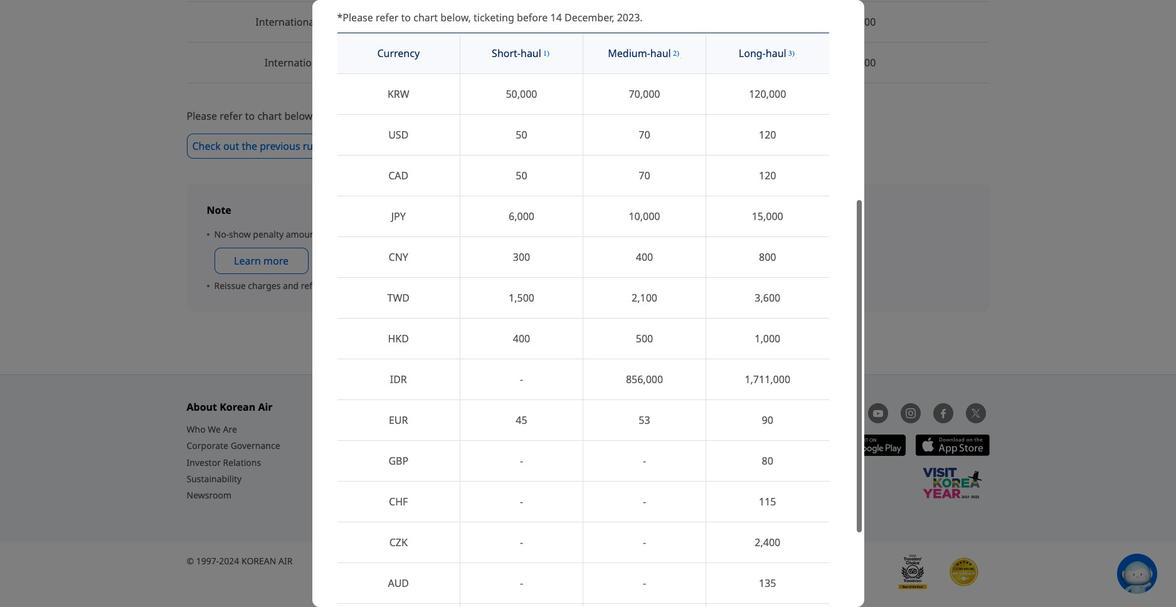Task type: describe. For each thing, give the bounding box(es) containing it.
center
[[366, 456, 393, 468]]

we
[[208, 424, 221, 436]]

show
[[229, 228, 251, 240]]

service and fees link
[[629, 472, 697, 486]]

long-
[[739, 46, 766, 60]]

70,000
[[629, 87, 660, 101]]

plan
[[703, 456, 721, 468]]

korean
[[241, 555, 276, 567]]

2024
[[219, 555, 239, 567]]

e-
[[334, 473, 342, 485]]

1,500
[[509, 291, 534, 305]]

rule
[[303, 139, 321, 153]]

to for *please
[[401, 11, 411, 24]]

sustainability link
[[187, 472, 242, 486]]

© 1997-2024 korean air
[[187, 555, 293, 567]]

2 vertical spatial 500
[[636, 332, 653, 346]]

corporate governance link
[[187, 439, 280, 453]]

2 terms from the top
[[481, 440, 507, 452]]

10,000
[[629, 209, 660, 223]]

newsroom
[[187, 489, 231, 501]]

cny
[[389, 250, 408, 264]]

usd 500 for international first class
[[836, 56, 876, 70]]

short-
[[492, 46, 521, 60]]

idr
[[390, 373, 407, 386]]

customer inside business travels notification services customer service plan service and fees
[[629, 456, 669, 468]]

medium-
[[608, 46, 650, 60]]

2023. for *please refer to chart below, ticketing before 14 december, 2023.
[[617, 11, 643, 24]]

apply
[[371, 280, 393, 292]]

2 vertical spatial of
[[509, 456, 517, 468]]

get it on google play image
[[831, 435, 905, 456]]

business travels notification services customer service plan service and fees
[[629, 424, 721, 485]]

who
[[187, 424, 206, 436]]

charges
[[248, 280, 281, 292]]

and for business travels notification services customer service plan service and fees
[[660, 473, 676, 485]]

50 for usd
[[516, 128, 527, 142]]

air
[[279, 555, 293, 567]]

below, for please
[[284, 109, 315, 123]]

90
[[762, 413, 773, 427]]

international first class
[[265, 56, 376, 70]]

2023. for please refer to chart below, ticketing before 14 december 2023.
[[460, 109, 485, 123]]

*please
[[337, 11, 373, 24]]

policy
[[516, 424, 541, 436]]

2,400
[[755, 536, 780, 549]]

please refer to chart below, ticketing before 14 december 2023.
[[187, 109, 485, 123]]

fees
[[678, 473, 697, 485]]

relations
[[223, 456, 261, 468]]

chart for please
[[257, 109, 282, 123]]

learn more button
[[214, 248, 308, 274]]

0 vertical spatial of
[[410, 228, 419, 240]]

separately.
[[395, 280, 440, 292]]

ticketing for december,
[[474, 11, 514, 24]]

2,100
[[632, 291, 657, 305]]

1997-
[[196, 555, 219, 567]]

3,600
[[755, 291, 780, 305]]

*please refer to chart below, ticketing before 14 december, 2023.
[[337, 11, 643, 24]]

reissue charges and refund penalties apply separately.
[[214, 280, 440, 292]]

who we are link
[[187, 423, 237, 437]]

the
[[242, 139, 257, 153]]

customer support
[[334, 400, 425, 414]]

use
[[520, 440, 535, 452]]

services
[[679, 440, 713, 452]]

haul for medium-
[[650, 46, 671, 60]]

usd 300 for international first class
[[568, 56, 608, 70]]

currency
[[377, 46, 420, 60]]

dialog containing *please refer to chart below, ticketing before 14 december, 2023.
[[0, 0, 1176, 607]]

115
[[759, 495, 776, 509]]

governance
[[231, 440, 280, 452]]

who we are corporate governance investor relations sustainability newsroom
[[187, 424, 280, 501]]

sitemap link
[[629, 505, 662, 519]]

about
[[187, 400, 217, 414]]

eur
[[389, 413, 408, 427]]

out
[[223, 139, 239, 153]]

policies
[[525, 400, 562, 414]]

no-
[[214, 228, 229, 240]]

70 for cad
[[639, 169, 650, 183]]

december
[[408, 109, 457, 123]]

terms of carriage and legal notice link
[[481, 456, 622, 483]]

hkd
[[388, 332, 409, 346]]

aud
[[388, 576, 409, 590]]

before for december,
[[517, 11, 548, 24]]

carriage
[[520, 456, 555, 468]]

departure.
[[421, 228, 465, 240]]

and for privacy policy terms of use terms of carriage and legal notice
[[557, 456, 573, 468]]

terms & policies
[[481, 400, 562, 414]]

to for please
[[245, 109, 255, 123]]

chat
[[1157, 568, 1176, 580]]

70 for usd
[[639, 128, 650, 142]]

documents
[[342, 473, 389, 485]]

120,000
[[749, 87, 786, 101]]

international for international prestige class
[[255, 15, 317, 29]]

feedback
[[377, 440, 416, 452]]

0 vertical spatial 400
[[636, 250, 653, 264]]

below, for *please
[[440, 11, 471, 24]]

more
[[263, 254, 289, 268]]

customer feedback link
[[334, 439, 416, 453]]

corporate
[[187, 440, 228, 452]]

reissue
[[214, 280, 246, 292]]



Task type: locate. For each thing, give the bounding box(es) containing it.
privacy policy terms of use terms of carriage and legal notice
[[481, 424, 597, 482]]

1 horizontal spatial below,
[[440, 11, 471, 24]]

no-show penalty amounts may vary by country of departure.
[[214, 228, 465, 240]]

long-haul
[[739, 46, 786, 60]]

of left the use
[[509, 440, 517, 452]]

newsroom link
[[187, 488, 231, 502]]

1 50 from the top
[[516, 128, 527, 142]]

2023. right the december
[[460, 109, 485, 123]]

1 horizontal spatial refer
[[376, 11, 399, 24]]

support
[[385, 400, 425, 414]]

sustainability
[[187, 473, 242, 485]]

service center link
[[334, 456, 393, 470]]

2 vertical spatial terms
[[481, 456, 507, 468]]

0 horizontal spatial service
[[334, 456, 363, 468]]

refer right please
[[220, 109, 242, 123]]

0 vertical spatial 120
[[759, 128, 776, 142]]

1 vertical spatial usd 500
[[836, 56, 876, 70]]

customer for customer support
[[334, 400, 383, 414]]

0 horizontal spatial before
[[361, 109, 392, 123]]

300 up medium- in the right of the page
[[591, 15, 608, 29]]

2 haul from the left
[[650, 46, 671, 60]]

0 horizontal spatial chart
[[257, 109, 282, 123]]

and inside privacy policy terms of use terms of carriage and legal notice
[[557, 456, 573, 468]]

2 vertical spatial and
[[660, 473, 676, 485]]

0 vertical spatial 14
[[550, 11, 562, 24]]

chf
[[389, 495, 408, 509]]

before
[[517, 11, 548, 24], [361, 109, 392, 123]]

300 for international first class
[[591, 56, 608, 70]]

may
[[325, 228, 342, 240]]

document
[[312, 0, 864, 607]]

international left prestige
[[255, 15, 317, 29]]

notification services link
[[629, 439, 713, 453]]

terms
[[481, 400, 512, 414], [481, 440, 507, 452], [481, 456, 507, 468]]

0 vertical spatial 2023.
[[617, 11, 643, 24]]

investor
[[187, 456, 221, 468]]

0 vertical spatial below,
[[440, 11, 471, 24]]

please
[[187, 109, 217, 123]]

3 haul from the left
[[766, 46, 786, 60]]

haul for short-
[[521, 46, 541, 60]]

©
[[187, 555, 194, 567]]

notice
[[481, 470, 508, 482]]

notification
[[629, 440, 677, 452]]

1 vertical spatial international
[[265, 56, 326, 70]]

1 terms from the top
[[481, 400, 512, 414]]

krw
[[388, 87, 409, 101]]

customer inside customer feedback service center e-documents
[[334, 440, 374, 452]]

usd 300
[[568, 15, 608, 29], [568, 56, 608, 70]]

1 horizontal spatial 400
[[636, 250, 653, 264]]

learn more
[[234, 254, 289, 268]]

chat link
[[1117, 554, 1176, 594]]

1 horizontal spatial service
[[629, 473, 658, 485]]

14 left december,
[[550, 11, 562, 24]]

120 down '120,000'
[[759, 128, 776, 142]]

1 vertical spatial refer
[[220, 109, 242, 123]]

service inside customer feedback service center e-documents
[[334, 456, 363, 468]]

korean
[[220, 400, 255, 414]]

customer up service center link
[[334, 440, 374, 452]]

business travels link
[[629, 423, 696, 437]]

300 down december,
[[591, 56, 608, 70]]

2 vertical spatial 300
[[513, 250, 530, 264]]

1 vertical spatial to
[[245, 109, 255, 123]]

customer left the eur
[[334, 400, 383, 414]]

500 for international prestige class
[[859, 15, 876, 29]]

1,000
[[755, 332, 780, 346]]

0 vertical spatial customer
[[334, 400, 383, 414]]

chart up currency
[[413, 11, 438, 24]]

and left refund on the left top of the page
[[283, 280, 299, 292]]

class for international first class
[[352, 56, 376, 70]]

haul up 50,000
[[521, 46, 541, 60]]

53
[[639, 413, 650, 427]]

international for international first class
[[265, 56, 326, 70]]

1 horizontal spatial to
[[401, 11, 411, 24]]

1 horizontal spatial before
[[517, 11, 548, 24]]

1 horizontal spatial chart
[[413, 11, 438, 24]]

0 vertical spatial refer
[[376, 11, 399, 24]]

customer
[[334, 400, 383, 414], [334, 440, 374, 452], [629, 456, 669, 468]]

50 for cad
[[516, 169, 527, 183]]

e-documents link
[[334, 472, 389, 486]]

1 vertical spatial and
[[557, 456, 573, 468]]

1 usd 500 from the top
[[836, 15, 876, 29]]

of down the terms of use link
[[509, 456, 517, 468]]

usd 500 for international prestige class
[[836, 15, 876, 29]]

14 for december,
[[550, 11, 562, 24]]

refund
[[301, 280, 329, 292]]

amounts
[[286, 228, 323, 240]]

jpy
[[391, 209, 406, 223]]

1 vertical spatial class
[[352, 56, 376, 70]]

chart up previous
[[257, 109, 282, 123]]

0 vertical spatial chart
[[413, 11, 438, 24]]

0 vertical spatial terms
[[481, 400, 512, 414]]

download on the app store image
[[915, 435, 989, 456]]

dialog
[[0, 0, 1176, 607]]

400 down 1,500
[[513, 332, 530, 346]]

gbp
[[388, 454, 408, 468]]

about korean air
[[187, 400, 273, 414]]

2 50 from the top
[[516, 169, 527, 183]]

1 vertical spatial usd 300
[[568, 56, 608, 70]]

1 vertical spatial ticketing
[[318, 109, 358, 123]]

prestige
[[320, 15, 358, 29]]

0 vertical spatial before
[[517, 11, 548, 24]]

1 vertical spatial below,
[[284, 109, 315, 123]]

travels
[[667, 424, 696, 436]]

penalties
[[331, 280, 368, 292]]

1 vertical spatial 500
[[859, 56, 876, 70]]

1 vertical spatial 14
[[394, 109, 406, 123]]

terms down privacy
[[481, 440, 507, 452]]

visit korea year 2023 to 2024 image
[[921, 467, 984, 499]]

3 terms from the top
[[481, 456, 507, 468]]

ticketing inside dialog
[[474, 11, 514, 24]]

previous
[[260, 139, 300, 153]]

below, inside dialog
[[440, 11, 471, 24]]

120
[[759, 128, 776, 142], [759, 169, 776, 183]]

before down krw
[[361, 109, 392, 123]]

customer feedback service center e-documents
[[334, 440, 416, 485]]

investor relations link
[[187, 456, 261, 470]]

class right prestige
[[361, 15, 385, 29]]

300 for international prestige class
[[591, 15, 608, 29]]

500
[[859, 15, 876, 29], [859, 56, 876, 70], [636, 332, 653, 346]]

2 horizontal spatial service
[[671, 456, 701, 468]]

400 up 2,100
[[636, 250, 653, 264]]

to up currency
[[401, 11, 411, 24]]

usd 300 for international prestige class
[[568, 15, 608, 29]]

0 vertical spatial to
[[401, 11, 411, 24]]

2 70 from the top
[[639, 169, 650, 183]]

international
[[255, 15, 317, 29], [265, 56, 326, 70]]

2 usd 500 from the top
[[836, 56, 876, 70]]

70 down 70,000
[[639, 128, 650, 142]]

2 120 from the top
[[759, 169, 776, 183]]

air
[[258, 400, 273, 414]]

country
[[376, 228, 408, 240]]

0 horizontal spatial refer
[[220, 109, 242, 123]]

class for international prestige class
[[361, 15, 385, 29]]

terms left "&"
[[481, 400, 512, 414]]

800
[[759, 250, 776, 264]]

14
[[550, 11, 562, 24], [394, 109, 406, 123]]

international left first
[[265, 56, 326, 70]]

of
[[410, 228, 419, 240], [509, 440, 517, 452], [509, 456, 517, 468]]

check out the previous rule
[[192, 139, 321, 153]]

privacy policy link
[[481, 423, 541, 437]]

1 horizontal spatial haul
[[650, 46, 671, 60]]

&
[[514, 400, 522, 414]]

1 vertical spatial chart
[[257, 109, 282, 123]]

refer right *please on the left of the page
[[376, 11, 399, 24]]

6,000
[[509, 209, 534, 223]]

1 horizontal spatial ticketing
[[474, 11, 514, 24]]

1 vertical spatial 300
[[591, 56, 608, 70]]

privacy
[[481, 424, 513, 436]]

0 vertical spatial 50
[[516, 128, 527, 142]]

service up fees
[[671, 456, 701, 468]]

note
[[207, 203, 231, 217]]

0 vertical spatial 500
[[859, 15, 876, 29]]

1 70 from the top
[[639, 128, 650, 142]]

0 vertical spatial 300
[[591, 15, 608, 29]]

class right first
[[352, 56, 376, 70]]

300 inside dialog
[[513, 250, 530, 264]]

1 vertical spatial 50
[[516, 169, 527, 183]]

0 vertical spatial class
[[361, 15, 385, 29]]

haul up '120,000'
[[766, 46, 786, 60]]

300 up 1,500
[[513, 250, 530, 264]]

1 vertical spatial 120
[[759, 169, 776, 183]]

1 vertical spatial before
[[361, 109, 392, 123]]

czk
[[389, 536, 408, 549]]

0 horizontal spatial haul
[[521, 46, 541, 60]]

1 vertical spatial customer
[[334, 440, 374, 452]]

0 horizontal spatial 400
[[513, 332, 530, 346]]

0 vertical spatial usd 300
[[568, 15, 608, 29]]

0 vertical spatial ticketing
[[474, 11, 514, 24]]

customer for customer feedback service center e-documents
[[334, 440, 374, 452]]

and
[[283, 280, 299, 292], [557, 456, 573, 468], [660, 473, 676, 485]]

and inside business travels notification services customer service plan service and fees
[[660, 473, 676, 485]]

2023.
[[617, 11, 643, 24], [460, 109, 485, 123]]

service
[[334, 456, 363, 468], [671, 456, 701, 468], [629, 473, 658, 485]]

80
[[762, 454, 773, 468]]

0 vertical spatial international
[[255, 15, 317, 29]]

14 down krw
[[394, 109, 406, 123]]

1 horizontal spatial and
[[557, 456, 573, 468]]

by
[[364, 228, 374, 240]]

1 horizontal spatial 14
[[550, 11, 562, 24]]

120 for usd
[[759, 128, 776, 142]]

haul up 70,000
[[650, 46, 671, 60]]

1,711,000
[[745, 373, 790, 386]]

of right country
[[410, 228, 419, 240]]

ticketing for december
[[318, 109, 358, 123]]

check out the previous rule button
[[187, 134, 327, 159]]

and left the legal
[[557, 456, 573, 468]]

50 up 6,000
[[516, 169, 527, 183]]

2 horizontal spatial haul
[[766, 46, 786, 60]]

1 vertical spatial 2023.
[[460, 109, 485, 123]]

before for december
[[361, 109, 392, 123]]

others
[[629, 400, 663, 414]]

to up the
[[245, 109, 255, 123]]

medium-haul
[[608, 46, 671, 60]]

learn
[[234, 254, 261, 268]]

service up e-
[[334, 456, 363, 468]]

refer for please
[[220, 109, 242, 123]]

2023. up medium- in the right of the page
[[617, 11, 643, 24]]

ticketing up rule
[[318, 109, 358, 123]]

45
[[516, 413, 527, 427]]

50 down 50,000
[[516, 128, 527, 142]]

400
[[636, 250, 653, 264], [513, 332, 530, 346]]

120 for cad
[[759, 169, 776, 183]]

service up sitemap
[[629, 473, 658, 485]]

international prestige class
[[255, 15, 385, 29]]

1 vertical spatial of
[[509, 440, 517, 452]]

1 horizontal spatial 2023.
[[617, 11, 643, 24]]

usd 300 down december,
[[568, 56, 608, 70]]

before up short-haul
[[517, 11, 548, 24]]

are
[[223, 424, 237, 436]]

terms of use link
[[481, 439, 535, 453]]

0 horizontal spatial and
[[283, 280, 299, 292]]

0 vertical spatial and
[[283, 280, 299, 292]]

0 vertical spatial usd 500
[[836, 15, 876, 29]]

120 up 15,000
[[759, 169, 776, 183]]

1 120 from the top
[[759, 128, 776, 142]]

2 horizontal spatial and
[[660, 473, 676, 485]]

customer down notification
[[629, 456, 669, 468]]

50,000
[[506, 87, 537, 101]]

500 for international first class
[[859, 56, 876, 70]]

70 up the 10,000
[[639, 169, 650, 183]]

1 vertical spatial 400
[[513, 332, 530, 346]]

0 vertical spatial 70
[[639, 128, 650, 142]]

and down customer service plan link
[[660, 473, 676, 485]]

usd 300 up medium- in the right of the page
[[568, 15, 608, 29]]

ticketing up the short-
[[474, 11, 514, 24]]

chart for *please
[[413, 11, 438, 24]]

document containing *please refer to chart below, ticketing before 14 december, 2023.
[[312, 0, 864, 607]]

check
[[192, 139, 221, 153]]

0 horizontal spatial ticketing
[[318, 109, 358, 123]]

0 horizontal spatial below,
[[284, 109, 315, 123]]

0 horizontal spatial 14
[[394, 109, 406, 123]]

2 vertical spatial customer
[[629, 456, 669, 468]]

terms up notice
[[481, 456, 507, 468]]

1 vertical spatial terms
[[481, 440, 507, 452]]

1 vertical spatial 70
[[639, 169, 650, 183]]

twd
[[387, 291, 410, 305]]

1 usd 300 from the top
[[568, 15, 608, 29]]

15,000
[[752, 209, 783, 223]]

refer for *please
[[376, 11, 399, 24]]

short-haul
[[492, 46, 541, 60]]

1 haul from the left
[[521, 46, 541, 60]]

0 horizontal spatial to
[[245, 109, 255, 123]]

2 usd 300 from the top
[[568, 56, 608, 70]]

haul for long-
[[766, 46, 786, 60]]

0 horizontal spatial 2023.
[[460, 109, 485, 123]]

14 for december
[[394, 109, 406, 123]]



Task type: vqa. For each thing, say whether or not it's contained in the screenshot.


